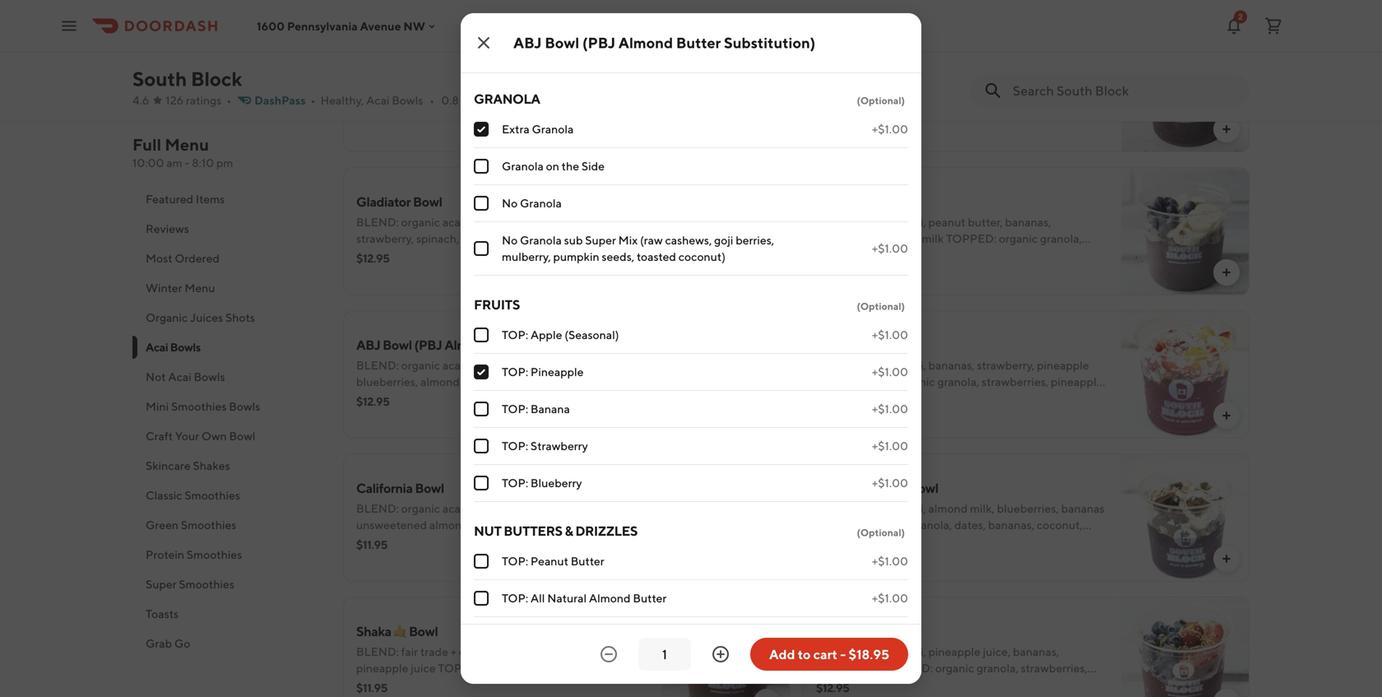 Task type: locate. For each thing, give the bounding box(es) containing it.
bowl inside abj bowl (pbj almond butter substitution) blend: organic acai, all natural almond butter, bananas, blueberries, almond milk  topped: organic granola, blueberries, bananas our granola is certified organic, vegan and gluten-free
[[383, 337, 412, 353]]

1 +$1.00 from the top
[[872, 122, 909, 136]]

No Granola checkbox
[[474, 196, 489, 211]]

acai up not
[[146, 340, 168, 354]]

0 vertical spatial strawberry,
[[356, 232, 414, 245]]

1 vertical spatial super
[[146, 577, 177, 591]]

smoothies up protein smoothies
[[181, 518, 237, 532]]

0 horizontal spatial protein
[[146, 548, 184, 561]]

calories: inside california bowl blend: organic acai, bananas, blueberries, and unsweetened almond milk topped: organic granola, blueberries, bananas, and hemp hearts calories: 463 our granola is certified organic, vegan and gluten-free
[[559, 535, 604, 548]]

0 horizontal spatial -
[[185, 156, 190, 170]]

gluten- inside gladiator bowl blend: organic acai, 20g whey protein, bananas, strawberry, spinach, pineapple juice topped: organic granola, strawberries, blueberries, bananas our granola is certified organic, vegan and gluten-free
[[513, 265, 552, 278]]

topped: up cinnamon
[[817, 518, 867, 532]]

gladiator
[[356, 194, 411, 209]]

0 horizontal spatial coconut
[[440, 678, 483, 691]]

$11.95 for bowl
[[356, 681, 388, 695]]

vegan inside cinnamon date bowl blend: organic acai, almond milk, blueberries, bananas topped: organic granola, dates, bananas, coconut, cinnamon calories: 574 our granola is certified organic, vegan and gluten-free
[[817, 551, 848, 565]]

classic smoothies button
[[133, 481, 323, 510]]

top:
[[502, 328, 529, 342], [502, 365, 529, 379], [502, 402, 529, 416], [502, 439, 529, 453], [502, 476, 529, 490], [502, 554, 529, 568], [502, 591, 529, 605]]

add:
[[502, 7, 531, 21], [502, 44, 531, 58]]

juice for gladiator bowl
[[516, 232, 541, 245]]

certified inside gladiator bowl blend: organic acai, 20g whey protein, bananas, strawberry, spinach, pineapple juice topped: organic granola, strawberries, blueberries, bananas our granola is certified organic, vegan and gluten-free
[[367, 265, 411, 278]]

4.6
[[133, 93, 149, 107]]

Granola on the Side checkbox
[[474, 159, 489, 174]]

add item to cart image for cinnamon date bowl
[[1221, 552, 1234, 565]]

topped: up pumpkin
[[544, 232, 594, 245]]

add
[[770, 647, 796, 662]]

0 horizontal spatial strawberry,
[[356, 232, 414, 245]]

9 +$1.00 from the top
[[872, 591, 909, 605]]

+$1.50
[[873, 7, 909, 21]]

top: right all
[[502, 365, 529, 379]]

1 vertical spatial (pbj
[[414, 337, 442, 353]]

1 horizontal spatial substitution)
[[724, 34, 816, 51]]

0 vertical spatial coconut
[[817, 391, 860, 405]]

top: for top: pineapple
[[502, 365, 529, 379]]

1 vertical spatial juice
[[817, 375, 841, 388]]

pineapple
[[531, 365, 584, 379]]

(optional) for fruits
[[857, 300, 905, 312]]

organic, inside cinnamon date bowl blend: organic acai, almond milk, blueberries, bananas topped: organic granola, dates, bananas, coconut, cinnamon calories: 574 our granola is certified organic, vegan and gluten-free
[[1061, 535, 1103, 548]]

nut
[[474, 523, 502, 539]]

2 vertical spatial acai
[[168, 370, 192, 384]]

+$1.00
[[872, 122, 909, 136], [872, 242, 909, 255], [872, 328, 909, 342], [872, 365, 909, 379], [872, 402, 909, 416], [872, 439, 909, 453], [872, 476, 909, 490], [872, 554, 909, 568], [872, 591, 909, 605]]

0 vertical spatial acai
[[366, 93, 390, 107]]

butter,
[[508, 72, 543, 86], [968, 215, 1003, 229], [564, 358, 599, 372]]

top: left "banana"
[[502, 402, 529, 416]]

vegan
[[498, 121, 530, 135], [457, 265, 489, 278], [907, 265, 939, 278], [1027, 391, 1059, 405], [356, 408, 388, 421], [521, 551, 553, 565], [817, 551, 848, 565], [447, 694, 479, 697], [907, 694, 939, 697]]

1 horizontal spatial butter,
[[564, 358, 599, 372]]

None checkbox
[[474, 7, 489, 21], [474, 241, 489, 256], [474, 365, 489, 379], [474, 402, 489, 416], [474, 439, 489, 454], [474, 554, 489, 569], [474, 7, 489, 21], [474, 241, 489, 256], [474, 365, 489, 379], [474, 402, 489, 416], [474, 439, 489, 454], [474, 554, 489, 569]]

bowls inside mini smoothies bowls "button"
[[229, 400, 260, 413]]

1600
[[257, 19, 285, 33]]

2 vertical spatial (optional)
[[857, 527, 905, 538]]

1 vertical spatial $11.95
[[356, 681, 388, 695]]

2 (optional) from the top
[[857, 300, 905, 312]]

almond inside "loaded pbj bowl blend: organic acai, peanut butter, bananas, blueberries, almond milk  topped: organic granola, blueberries, strawberries, bananas, peanut butter our granola is certified organic, vegan and gluten-free"
[[421, 88, 460, 102]]

(optional) for granola
[[857, 95, 905, 106]]

butter up current quantity is 1 number field
[[633, 591, 667, 605]]

is
[[398, 121, 406, 135], [1061, 248, 1069, 262], [356, 265, 364, 278], [531, 391, 539, 405], [926, 391, 934, 405], [1005, 535, 1013, 548], [421, 551, 429, 565], [622, 678, 630, 691], [1074, 678, 1082, 691]]

topped: up 633
[[947, 232, 997, 245]]

smoothies
[[171, 400, 227, 413], [185, 489, 240, 502], [181, 518, 237, 532], [187, 548, 242, 561], [179, 577, 235, 591]]

0 vertical spatial $11.95
[[356, 538, 388, 551]]

sub
[[564, 233, 583, 247]]

1 vertical spatial butter,
[[968, 215, 1003, 229]]

top: left apple
[[502, 328, 529, 342]]

2 vertical spatial peanut
[[929, 215, 966, 229]]

abj bowl (pbj almond butter substitution)
[[514, 34, 816, 51]]

granola, inside cinnamon date bowl blend: organic acai, almond milk, blueberries, bananas topped: organic granola, dates, bananas, coconut, cinnamon calories: 574 our granola is certified organic, vegan and gluten-free
[[911, 518, 953, 532]]

bowl inside craft your own bowl button
[[229, 429, 256, 443]]

4 top: from the top
[[502, 439, 529, 453]]

blueberry
[[531, 476, 582, 490]]

4 +$1.00 from the top
[[872, 365, 909, 379]]

pineapple up blueberries at the bottom
[[356, 661, 409, 675]]

super up "toasts"
[[146, 577, 177, 591]]

2 horizontal spatial butter,
[[968, 215, 1003, 229]]

gluten- inside cinnamon date bowl blend: organic acai, almond milk, blueberries, bananas topped: organic granola, dates, bananas, coconut, cinnamon calories: 574 our granola is certified organic, vegan and gluten-free
[[873, 551, 912, 565]]

smoothies down shakes
[[185, 489, 240, 502]]

free inside gladiator bowl blend: organic acai, 20g whey protein, bananas, strawberry, spinach, pineapple juice topped: organic granola, strawberries, blueberries, bananas our granola is certified organic, vegan and gluten-free
[[552, 265, 573, 278]]

most ordered
[[146, 251, 220, 265]]

bowl inside abj bowl (pbj almond butter substitution) dialog
[[545, 34, 580, 51]]

add item to cart image
[[1221, 409, 1234, 422]]

no inside no granola sub super mix (raw cashews, goji berries, mulberry, pumpkin seeds, toasted coconut)
[[502, 233, 518, 247]]

our inside "loaded pbj bowl blend: organic acai, peanut butter, bananas, blueberries, almond milk  topped: organic granola, blueberries, strawberries, bananas, peanut butter our granola is certified organic, vegan and gluten-free"
[[613, 105, 634, 119]]

granola inside blend: organic acai, peanut butter, bananas, blueberries, almond milk  topped: organic granola, blueberries, bananas calories: 633 our granola is certified organic, vegan and gluten-free
[[1020, 248, 1059, 262]]

0 vertical spatial menu
[[165, 135, 209, 154]]

(optional) inside the granola group
[[857, 95, 905, 106]]

2 no from the top
[[502, 233, 518, 247]]

dates,
[[955, 518, 986, 532]]

am
[[166, 156, 182, 170]]

strawberries, inside the queen bee bowl blend: organic acai, pineapple juice, bananas, strawberries topped: organic granola, strawberries, blueberries, bee pollen calories: 535 our granola is certified organic, vegan and gluten-free
[[1021, 661, 1088, 675]]

0 horizontal spatial peanut
[[469, 72, 506, 86]]

0 vertical spatial peanut
[[469, 72, 506, 86]]

8 +$1.00 from the top
[[872, 554, 909, 568]]

granola
[[474, 91, 540, 107]]

1 horizontal spatial •
[[311, 93, 316, 107]]

granola, inside california bowl blend: organic acai, bananas, blueberries, and unsweetened almond milk topped: organic granola, blueberries, bananas, and hemp hearts calories: 463 our granola is certified organic, vegan and gluten-free
[[590, 518, 632, 532]]

535
[[986, 678, 1007, 691]]

1 vertical spatial coconut
[[440, 678, 483, 691]]

top: left all
[[502, 591, 529, 605]]

0 vertical spatial -
[[185, 156, 190, 170]]

granola inside "loaded pbj bowl blend: organic acai, peanut butter, bananas, blueberries, almond milk  topped: organic granola, blueberries, strawberries, bananas, peanut butter our granola is certified organic, vegan and gluten-free"
[[356, 121, 396, 135]]

(optional) inside nut butters & drizzles group
[[857, 527, 905, 538]]

2 +$1.00 from the top
[[872, 242, 909, 255]]

menu for winter
[[185, 281, 215, 295]]

juice inside gladiator bowl blend: organic acai, 20g whey protein, bananas, strawberry, spinach, pineapple juice topped: organic granola, strawberries, blueberries, bananas our granola is certified organic, vegan and gluten-free
[[516, 232, 541, 245]]

smoothies for super
[[179, 577, 235, 591]]

shaka 🤙 bowl image
[[662, 597, 790, 697]]

topped: down +
[[438, 661, 489, 675]]

our inside abj bowl (pbj almond butter substitution) blend: organic acai, all natural almond butter, bananas, blueberries, almond milk  topped: organic granola, blueberries, bananas our granola is certified organic, vegan and gluten-free
[[466, 391, 487, 405]]

1 top: from the top
[[502, 328, 529, 342]]

coconut inside aloha bowl blend: organic acai, bananas, strawberry, pineapple juice topped: organic granola, strawberries, pineapple, coconut our granola is certified organic, vegan and gluten-free
[[817, 391, 860, 405]]

almond
[[619, 34, 673, 51], [817, 51, 863, 66], [445, 337, 491, 353], [589, 591, 631, 605]]

granola inside gladiator bowl blend: organic acai, 20g whey protein, bananas, strawberry, spinach, pineapple juice topped: organic granola, strawberries, blueberries, bananas our granola is certified organic, vegan and gluten-free
[[603, 248, 642, 262]]

add: for add: collagen protein (10g)
[[502, 7, 531, 21]]

is inside blend: organic acai, peanut butter, bananas, blueberries, almond milk  topped: organic granola, blueberries, bananas calories: 633 our granola is certified organic, vegan and gluten-free
[[1061, 248, 1069, 262]]

gluten- inside shaka 🤙 bowl blend: fair trade + organic acai, bananas, strawberries, pineapple juice topped: organic granola, strawberries, blueberries and coconut calories: 520 our granola is certified organic, vegan and gluten-free
[[503, 694, 542, 697]]

healthy, acai bowls • 0.8 mi
[[321, 93, 474, 107]]

block
[[191, 67, 242, 91]]

juice down trade
[[411, 661, 436, 675]]

calories: left 520
[[485, 678, 531, 691]]

2 $11.95 from the top
[[356, 681, 388, 695]]

gluten-
[[555, 121, 593, 135], [513, 265, 552, 278], [963, 265, 1002, 278], [413, 408, 451, 421], [817, 408, 855, 421], [578, 551, 616, 565], [873, 551, 912, 565], [503, 694, 542, 697], [963, 694, 1002, 697]]

gluten- inside the queen bee bowl blend: organic acai, pineapple juice, bananas, strawberries topped: organic granola, strawberries, blueberries, bee pollen calories: 535 our granola is certified organic, vegan and gluten-free
[[963, 694, 1002, 697]]

sea
[[533, 44, 552, 58]]

0 horizontal spatial abj
[[356, 337, 381, 353]]

strawberries
[[817, 661, 881, 675]]

2 top: from the top
[[502, 365, 529, 379]]

None checkbox
[[474, 44, 489, 58], [474, 122, 489, 137], [474, 328, 489, 342], [474, 476, 489, 491], [474, 591, 489, 606], [474, 44, 489, 58], [474, 122, 489, 137], [474, 328, 489, 342], [474, 476, 489, 491], [474, 591, 489, 606]]

granola up on
[[532, 122, 574, 136]]

almond for abj bowl (pbj almond butter substitution) blend: organic acai, all natural almond butter, bananas, blueberries, almond milk  topped: organic granola, blueberries, bananas our granola is certified organic, vegan and gluten-free
[[445, 337, 491, 353]]

0 vertical spatial no
[[502, 196, 518, 210]]

almond butter bowl image
[[1122, 24, 1250, 152]]

$12.95 for gladiator
[[356, 251, 390, 265]]

smoothies up craft your own bowl
[[171, 400, 227, 413]]

abj bowl (pbj almond butter substitution) dialog
[[461, 0, 922, 697]]

$11.95 for blend:
[[356, 538, 388, 551]]

butter, inside abj bowl (pbj almond butter substitution) blend: organic acai, all natural almond butter, bananas, blueberries, almond milk  topped: organic granola, blueberries, bananas our granola is certified organic, vegan and gluten-free
[[564, 358, 599, 372]]

strawberries,
[[421, 105, 487, 119], [401, 248, 468, 262], [982, 375, 1049, 388], [575, 645, 642, 658], [577, 661, 644, 675], [1021, 661, 1088, 675]]

no
[[502, 196, 518, 210], [502, 233, 518, 247]]

1 vertical spatial no
[[502, 233, 518, 247]]

2 horizontal spatial juice
[[817, 375, 841, 388]]

coconut down +
[[440, 678, 483, 691]]

top: down the top: banana on the bottom left of the page
[[502, 439, 529, 453]]

bananas,
[[545, 72, 592, 86], [490, 105, 536, 119], [565, 215, 612, 229], [1006, 215, 1052, 229], [601, 358, 647, 372], [929, 358, 975, 372], [469, 502, 515, 515], [989, 518, 1035, 532], [421, 535, 467, 548], [527, 645, 573, 658], [1013, 645, 1060, 658]]

apple
[[531, 328, 563, 342]]

2 add: from the top
[[502, 44, 531, 58]]

ratings
[[186, 93, 222, 107]]

bowls for healthy,
[[392, 93, 423, 107]]

milk inside california bowl blend: organic acai, bananas, blueberries, and unsweetened almond milk topped: organic granola, blueberries, bananas, and hemp hearts calories: 463 our granola is certified organic, vegan and gluten-free
[[471, 518, 493, 532]]

0 horizontal spatial •
[[227, 93, 231, 107]]

butter up natural
[[493, 337, 531, 353]]

vegan inside california bowl blend: organic acai, bananas, blueberries, and unsweetened almond milk topped: organic granola, blueberries, bananas, and hemp hearts calories: 463 our granola is certified organic, vegan and gluten-free
[[521, 551, 553, 565]]

pineapple,
[[1051, 375, 1106, 388]]

blend: inside the queen bee bowl blend: organic acai, pineapple juice, bananas, strawberries topped: organic granola, strawberries, blueberries, bee pollen calories: 535 our granola is certified organic, vegan and gluten-free
[[817, 645, 859, 658]]

7 top: from the top
[[502, 591, 529, 605]]

butters
[[504, 523, 563, 539]]

blend: inside shaka 🤙 bowl blend: fair trade + organic acai, bananas, strawberries, pineapple juice topped: organic granola, strawberries, blueberries and coconut calories: 520 our granola is certified organic, vegan and gluten-free
[[356, 645, 399, 658]]

acai
[[366, 93, 390, 107], [146, 340, 168, 354], [168, 370, 192, 384]]

acai inside button
[[168, 370, 192, 384]]

bowl
[[545, 34, 580, 51], [429, 51, 458, 66], [905, 51, 934, 66], [413, 194, 442, 209], [383, 337, 412, 353], [853, 337, 882, 353], [229, 429, 256, 443], [415, 480, 444, 496], [910, 480, 939, 496], [409, 623, 438, 639], [884, 623, 914, 639]]

acai, inside aloha bowl blend: organic acai, bananas, strawberry, pineapple juice topped: organic granola, strawberries, pineapple, coconut our granola is certified organic, vegan and gluten-free
[[903, 358, 927, 372]]

2 vertical spatial butter,
[[564, 358, 599, 372]]

open menu image
[[59, 16, 79, 36]]

+$1.00 for top: blueberry
[[872, 476, 909, 490]]

1 horizontal spatial abj
[[514, 34, 542, 51]]

acai right not
[[168, 370, 192, 384]]

1 horizontal spatial protein
[[583, 7, 621, 21]]

calories: left 633
[[927, 248, 972, 262]]

our inside gladiator bowl blend: organic acai, 20g whey protein, bananas, strawberry, spinach, pineapple juice topped: organic granola, strawberries, blueberries, bananas our granola is certified organic, vegan and gluten-free
[[580, 248, 601, 262]]

🤙
[[394, 623, 407, 639]]

substitution) for abj bowl (pbj almond butter substitution)
[[724, 34, 816, 51]]

loaded pbj bowl blend: organic acai, peanut butter, bananas, blueberries, almond milk  topped: organic granola, blueberries, strawberries, bananas, peanut butter our granola is certified organic, vegan and gluten-free
[[356, 51, 634, 135]]

$11.95 down unsweetened
[[356, 538, 388, 551]]

0 vertical spatial super
[[585, 233, 616, 247]]

loaded pbj bowl image
[[662, 24, 790, 152]]

6 +$1.00 from the top
[[872, 439, 909, 453]]

no for no granola
[[502, 196, 518, 210]]

1 horizontal spatial (pbj
[[583, 34, 616, 51]]

1 add: from the top
[[502, 7, 531, 21]]

+$1.00 for top: all natural almond butter
[[872, 591, 909, 605]]

0 vertical spatial juice
[[516, 232, 541, 245]]

butter inside abj bowl (pbj almond butter substitution) blend: organic acai, all natural almond butter, bananas, blueberries, almond milk  topped: organic granola, blueberries, bananas our granola is certified organic, vegan and gluten-free
[[493, 337, 531, 353]]

smoothies for green
[[181, 518, 237, 532]]

bowls down not acai bowls button
[[229, 400, 260, 413]]

super
[[585, 233, 616, 247], [146, 577, 177, 591]]

certified inside abj bowl (pbj almond butter substitution) blend: organic acai, all natural almond butter, bananas, blueberries, almond milk  topped: organic granola, blueberries, bananas our granola is certified organic, vegan and gluten-free
[[541, 391, 585, 405]]

pm
[[216, 156, 233, 170]]

juice for shaka 🤙 bowl
[[411, 661, 436, 675]]

smoothies for mini
[[171, 400, 227, 413]]

2 vertical spatial juice
[[411, 661, 436, 675]]

add: left 'sea'
[[502, 44, 531, 58]]

butter for abj bowl (pbj almond butter substitution)
[[676, 34, 721, 51]]

1 (optional) from the top
[[857, 95, 905, 106]]

1 vertical spatial abj
[[356, 337, 381, 353]]

0 horizontal spatial substitution)
[[533, 337, 610, 353]]

granola inside abj bowl (pbj almond butter substitution) blend: organic acai, all natural almond butter, bananas, blueberries, almond milk  topped: organic granola, blueberries, bananas our granola is certified organic, vegan and gluten-free
[[489, 391, 529, 405]]

$12.95 for queen
[[817, 681, 850, 695]]

menu
[[165, 135, 209, 154], [185, 281, 215, 295]]

menu inside winter menu button
[[185, 281, 215, 295]]

0 vertical spatial protein
[[583, 7, 621, 21]]

protein down green
[[146, 548, 184, 561]]

bowls up mini smoothies bowls
[[194, 370, 225, 384]]

top: all natural almond butter
[[502, 591, 667, 605]]

no up whey
[[502, 196, 518, 210]]

granola on the side
[[502, 159, 605, 173]]

1 horizontal spatial -
[[841, 647, 846, 662]]

3 top: from the top
[[502, 402, 529, 416]]

granola inside no granola sub super mix (raw cashews, goji berries, mulberry, pumpkin seeds, toasted coconut)
[[520, 233, 562, 247]]

our inside california bowl blend: organic acai, bananas, blueberries, and unsweetened almond milk topped: organic granola, blueberries, bananas, and hemp hearts calories: 463 our granola is certified organic, vegan and gluten-free
[[356, 551, 377, 565]]

and inside the queen bee bowl blend: organic acai, pineapple juice, bananas, strawberries topped: organic granola, strawberries, blueberries, bee pollen calories: 535 our granola is certified organic, vegan and gluten-free
[[941, 694, 961, 697]]

pumpkin
[[554, 250, 600, 263]]

certified inside "loaded pbj bowl blend: organic acai, peanut butter, bananas, blueberries, almond milk  topped: organic granola, blueberries, strawberries, bananas, peanut butter our granola is certified organic, vegan and gluten-free"
[[408, 121, 452, 135]]

acai,
[[443, 72, 466, 86], [443, 215, 466, 229], [903, 215, 927, 229], [443, 358, 466, 372], [903, 358, 927, 372], [443, 502, 466, 515], [903, 502, 927, 515], [500, 645, 524, 658], [903, 645, 927, 658]]

3 (optional) from the top
[[857, 527, 905, 538]]

butter, up the granola
[[508, 72, 543, 86]]

smoothies down green smoothies "button"
[[187, 548, 242, 561]]

2 horizontal spatial •
[[430, 93, 435, 107]]

milk inside abj bowl (pbj almond butter substitution) blend: organic acai, all natural almond butter, bananas, blueberries, almond milk  topped: organic granola, blueberries, bananas our granola is certified organic, vegan and gluten-free
[[462, 375, 484, 388]]

no granola
[[502, 196, 562, 210]]

granola down the protein, on the left of the page
[[520, 233, 562, 247]]

butter, down (seasonal)
[[564, 358, 599, 372]]

1 vertical spatial add:
[[502, 44, 531, 58]]

bowls down pbj
[[392, 93, 423, 107]]

most ordered button
[[133, 244, 323, 273]]

calories: left 535
[[938, 678, 983, 691]]

1 horizontal spatial strawberry,
[[977, 358, 1035, 372]]

winter menu
[[146, 281, 215, 295]]

bowls up the not acai bowls
[[170, 340, 201, 354]]

topped: inside cinnamon date bowl blend: organic acai, almond milk, blueberries, bananas topped: organic granola, dates, bananas, coconut, cinnamon calories: 574 our granola is certified organic, vegan and gluten-free
[[817, 518, 867, 532]]

0 vertical spatial substitution)
[[724, 34, 816, 51]]

acai right healthy,
[[366, 93, 390, 107]]

and inside gladiator bowl blend: organic acai, 20g whey protein, bananas, strawberry, spinach, pineapple juice topped: organic granola, strawberries, blueberries, bananas our granola is certified organic, vegan and gluten-free
[[491, 265, 511, 278]]

butter, up 633
[[968, 215, 1003, 229]]

gluten- inside "loaded pbj bowl blend: organic acai, peanut butter, bananas, blueberries, almond milk  topped: organic granola, blueberries, strawberries, bananas, peanut butter our granola is certified organic, vegan and gluten-free"
[[555, 121, 593, 135]]

milk,
[[971, 502, 995, 515]]

1 no from the top
[[502, 196, 518, 210]]

bananas, inside cinnamon date bowl blend: organic acai, almond milk, blueberries, bananas topped: organic granola, dates, bananas, coconut, cinnamon calories: 574 our granola is certified organic, vegan and gluten-free
[[989, 518, 1035, 532]]

substitution) up "pineapple"
[[533, 337, 610, 353]]

group containing add: collagen protein (10g)
[[474, 0, 909, 70]]

date
[[879, 480, 907, 496]]

1 vertical spatial -
[[841, 647, 846, 662]]

is inside gladiator bowl blend: organic acai, 20g whey protein, bananas, strawberry, spinach, pineapple juice topped: organic granola, strawberries, blueberries, bananas our granola is certified organic, vegan and gluten-free
[[356, 265, 364, 278]]

calories: up top: peanut butter
[[559, 535, 604, 548]]

queen bee bowl image
[[1122, 597, 1250, 697]]

top: down hemp
[[502, 554, 529, 568]]

all
[[531, 591, 545, 605]]

blend: inside gladiator bowl blend: organic acai, 20g whey protein, bananas, strawberry, spinach, pineapple juice topped: organic granola, strawberries, blueberries, bananas our granola is certified organic, vegan and gluten-free
[[356, 215, 399, 229]]

butter down nutella bowl "image"
[[676, 34, 721, 51]]

• down block
[[227, 93, 231, 107]]

mini smoothies bowls button
[[133, 392, 323, 421]]

$11.95 down shaka
[[356, 681, 388, 695]]

granola
[[356, 121, 396, 135], [603, 248, 642, 262], [1020, 248, 1059, 262], [489, 391, 529, 405], [885, 391, 924, 405], [963, 535, 1002, 548], [379, 551, 419, 565], [580, 678, 620, 691], [1032, 678, 1071, 691]]

gluten- inside abj bowl (pbj almond butter substitution) blend: organic acai, all natural almond butter, bananas, blueberries, almond milk  topped: organic granola, blueberries, bananas our granola is certified organic, vegan and gluten-free
[[413, 408, 451, 421]]

protein left (10g)
[[583, 7, 621, 21]]

1 vertical spatial peanut
[[538, 105, 576, 119]]

1 horizontal spatial juice
[[516, 232, 541, 245]]

juice up mulberry,
[[516, 232, 541, 245]]

1 $11.95 from the top
[[356, 538, 388, 551]]

coconut down aloha
[[817, 391, 860, 405]]

topped: up pollen
[[883, 661, 933, 675]]

0 vertical spatial abj
[[514, 34, 542, 51]]

• left healthy,
[[311, 93, 316, 107]]

0 horizontal spatial butter,
[[508, 72, 543, 86]]

topped: inside shaka 🤙 bowl blend: fair trade + organic acai, bananas, strawberries, pineapple juice topped: organic granola, strawberries, blueberries and coconut calories: 520 our granola is certified organic, vegan and gluten-free
[[438, 661, 489, 675]]

pineapple down 20g
[[462, 232, 514, 245]]

1 horizontal spatial coconut
[[817, 391, 860, 405]]

group
[[474, 0, 909, 70]]

granola inside aloha bowl blend: organic acai, bananas, strawberry, pineapple juice topped: organic granola, strawberries, pineapple, coconut our granola is certified organic, vegan and gluten-free
[[885, 391, 924, 405]]

juice down aloha
[[817, 375, 841, 388]]

free
[[593, 121, 614, 135], [552, 265, 573, 278], [1002, 265, 1023, 278], [451, 408, 472, 421], [855, 408, 876, 421], [616, 551, 637, 565], [912, 551, 932, 565], [542, 694, 563, 697], [1002, 694, 1023, 697]]

top: left blueberry
[[502, 476, 529, 490]]

granola up the protein, on the left of the page
[[520, 196, 562, 210]]

free inside california bowl blend: organic acai, bananas, blueberries, and unsweetened almond milk topped: organic granola, blueberries, bananas, and hemp hearts calories: 463 our granola is certified organic, vegan and gluten-free
[[616, 551, 637, 565]]

bowl inside the queen bee bowl blend: organic acai, pineapple juice, bananas, strawberries topped: organic granola, strawberries, blueberries, bee pollen calories: 535 our granola is certified organic, vegan and gluten-free
[[884, 623, 914, 639]]

nutella bowl image
[[662, 0, 790, 9]]

smoothies down protein smoothies
[[179, 577, 235, 591]]

1 vertical spatial substitution)
[[533, 337, 610, 353]]

smoothies for classic
[[185, 489, 240, 502]]

ordered
[[175, 251, 220, 265]]

add to cart - $18.95
[[770, 647, 890, 662]]

increase quantity by 1 image
[[711, 644, 731, 664]]

1 vertical spatial menu
[[185, 281, 215, 295]]

0 vertical spatial (optional)
[[857, 95, 905, 106]]

organic, inside blend: organic acai, peanut butter, bananas, blueberries, almond milk  topped: organic granola, blueberries, bananas calories: 633 our granola is certified organic, vegan and gluten-free
[[863, 265, 905, 278]]

banana
[[531, 402, 570, 416]]

calories: left 574
[[870, 535, 916, 548]]

juice
[[516, 232, 541, 245], [817, 375, 841, 388], [411, 661, 436, 675]]

calories: inside shaka 🤙 bowl blend: fair trade + organic acai, bananas, strawberries, pineapple juice topped: organic granola, strawberries, blueberries and coconut calories: 520 our granola is certified organic, vegan and gluten-free
[[485, 678, 531, 691]]

avenue
[[360, 19, 401, 33]]

organic, inside aloha bowl blend: organic acai, bananas, strawberry, pineapple juice topped: organic granola, strawberries, pineapple, coconut our granola is certified organic, vegan and gluten-free
[[983, 391, 1025, 405]]

add item to cart image
[[1221, 123, 1234, 136], [761, 266, 774, 279], [1221, 266, 1234, 279], [1221, 552, 1234, 565]]

gladiator bowl blend: organic acai, 20g whey protein, bananas, strawberry, spinach, pineapple juice topped: organic granola, strawberries, blueberries, bananas our granola is certified organic, vegan and gluten-free
[[356, 194, 642, 278]]

notification bell image
[[1225, 16, 1245, 36]]

super up seeds, at the left
[[585, 233, 616, 247]]

3 • from the left
[[430, 93, 435, 107]]

strawberry,
[[356, 232, 414, 245], [977, 358, 1035, 372]]

california bowl image
[[662, 454, 790, 582]]

$12.95 for loaded
[[356, 108, 390, 122]]

pineapple up pineapple,
[[1038, 358, 1090, 372]]

acai, inside shaka 🤙 bowl blend: fair trade + organic acai, bananas, strawberries, pineapple juice topped: organic granola, strawberries, blueberries and coconut calories: 520 our granola is certified organic, vegan and gluten-free
[[500, 645, 524, 658]]

0 vertical spatial butter,
[[508, 72, 543, 86]]

coconut
[[817, 391, 860, 405], [440, 678, 483, 691]]

topped: up hemp
[[495, 518, 546, 532]]

topped: up the extra
[[486, 88, 537, 102]]

- right cart
[[841, 647, 846, 662]]

skincare shakes
[[146, 459, 230, 472]]

1 vertical spatial (optional)
[[857, 300, 905, 312]]

top: peanut butter
[[502, 554, 605, 568]]

0 horizontal spatial juice
[[411, 661, 436, 675]]

5 +$1.00 from the top
[[872, 402, 909, 416]]

pineapple left juice,
[[929, 645, 981, 658]]

1600 pennsylvania avenue nw button
[[257, 19, 439, 33]]

0 vertical spatial add:
[[502, 7, 531, 21]]

- right am at the left of page
[[185, 156, 190, 170]]

top: for top: banana
[[502, 402, 529, 416]]

granola, inside "loaded pbj bowl blend: organic acai, peanut butter, bananas, blueberries, almond milk  topped: organic granola, blueberries, strawberries, bananas, peanut butter our granola is certified organic, vegan and gluten-free"
[[581, 88, 623, 102]]

vegan inside aloha bowl blend: organic acai, bananas, strawberry, pineapple juice topped: organic granola, strawberries, pineapple, coconut our granola is certified organic, vegan and gluten-free
[[1027, 391, 1059, 405]]

smoothies inside protein smoothies button
[[187, 548, 242, 561]]

organic, inside the queen bee bowl blend: organic acai, pineapple juice, bananas, strawberries topped: organic granola, strawberries, blueberries, bee pollen calories: 535 our granola is certified organic, vegan and gluten-free
[[863, 694, 905, 697]]

protein inside abj bowl (pbj almond butter substitution) dialog
[[583, 7, 621, 21]]

$12.95
[[356, 108, 390, 122], [356, 251, 390, 265], [356, 395, 390, 408], [817, 681, 850, 695]]

granola, inside shaka 🤙 bowl blend: fair trade + organic acai, bananas, strawberries, pineapple juice topped: organic granola, strawberries, blueberries and coconut calories: 520 our granola is certified organic, vegan and gluten-free
[[532, 661, 574, 675]]

topped: inside blend: organic acai, peanut butter, bananas, blueberries, almond milk  topped: organic granola, blueberries, bananas calories: 633 our granola is certified organic, vegan and gluten-free
[[947, 232, 997, 245]]

+$1.00 for top: pineapple
[[872, 365, 909, 379]]

bowl inside gladiator bowl blend: organic acai, 20g whey protein, bananas, strawberry, spinach, pineapple juice topped: organic granola, strawberries, blueberries, bananas our granola is certified organic, vegan and gluten-free
[[413, 194, 442, 209]]

the
[[562, 159, 580, 173]]

decrease quantity by 1 image
[[599, 644, 619, 664]]

7 +$1.00 from the top
[[872, 476, 909, 490]]

reviews
[[146, 222, 189, 235]]

almond for top: all natural almond butter
[[589, 591, 631, 605]]

463
[[607, 535, 627, 548]]

add: left 'collagen'
[[502, 7, 531, 21]]

mi
[[461, 93, 474, 107]]

1 vertical spatial strawberry,
[[977, 358, 1035, 372]]

skincare
[[146, 459, 191, 472]]

1 horizontal spatial super
[[585, 233, 616, 247]]

no down whey
[[502, 233, 518, 247]]

grab go
[[146, 637, 190, 650]]

topped: down aloha
[[844, 375, 894, 388]]

2 horizontal spatial peanut
[[929, 215, 966, 229]]

• left 0.8
[[430, 93, 435, 107]]

menu up am at the left of page
[[165, 135, 209, 154]]

1 vertical spatial acai
[[146, 340, 168, 354]]

menu up organic juices shots
[[185, 281, 215, 295]]

abj bowl (pbj almond butter substitution) image
[[662, 310, 790, 439]]

5 top: from the top
[[502, 476, 529, 490]]

aloha
[[817, 337, 851, 353]]

0 horizontal spatial (pbj
[[414, 337, 442, 353]]

topped: inside "loaded pbj bowl blend: organic acai, peanut butter, bananas, blueberries, almond milk  topped: organic granola, blueberries, strawberries, bananas, peanut butter our granola is certified organic, vegan and gluten-free"
[[486, 88, 537, 102]]

organic juices shots button
[[133, 303, 323, 333]]

+$1.00 for top: peanut butter
[[872, 554, 909, 568]]

granola inside cinnamon date bowl blend: organic acai, almond milk, blueberries, bananas topped: organic granola, dates, bananas, coconut, cinnamon calories: 574 our granola is certified organic, vegan and gluten-free
[[963, 535, 1002, 548]]

butter
[[676, 34, 721, 51], [865, 51, 903, 66], [493, 337, 531, 353], [571, 554, 605, 568], [633, 591, 667, 605]]

own
[[202, 429, 227, 443]]

nut butters & drizzles
[[474, 523, 638, 539]]

1 vertical spatial protein
[[146, 548, 184, 561]]

0 horizontal spatial super
[[146, 577, 177, 591]]

organic
[[146, 311, 188, 324]]

top: pineapple
[[502, 365, 584, 379]]

(optional) inside fruits group
[[857, 300, 905, 312]]

side
[[582, 159, 605, 173]]

3 +$1.00 from the top
[[872, 328, 909, 342]]

0 vertical spatial (pbj
[[583, 34, 616, 51]]

bowl inside california bowl blend: organic acai, bananas, blueberries, and unsweetened almond milk topped: organic granola, blueberries, bananas, and hemp hearts calories: 463 our granola is certified organic, vegan and gluten-free
[[415, 480, 444, 496]]

butter
[[578, 105, 611, 119]]

substitution) down nutella bowl "image"
[[724, 34, 816, 51]]

nut butters & drizzles group
[[474, 522, 909, 697]]

topped: down natural
[[486, 375, 537, 388]]

abj inside abj bowl (pbj almond butter substitution) blend: organic acai, all natural almond butter, bananas, blueberries, almond milk  topped: organic granola, blueberries, bananas our granola is certified organic, vegan and gluten-free
[[356, 337, 381, 353]]

6 top: from the top
[[502, 554, 529, 568]]



Task type: vqa. For each thing, say whether or not it's contained in the screenshot.


Task type: describe. For each thing, give the bounding box(es) containing it.
almond inside blend: organic acai, peanut butter, bananas, blueberries, almond milk  topped: organic granola, blueberries, bananas calories: 633 our granola is certified organic, vegan and gluten-free
[[881, 232, 920, 245]]

1 horizontal spatial peanut
[[538, 105, 576, 119]]

top: for top: peanut butter
[[502, 554, 529, 568]]

topped: inside abj bowl (pbj almond butter substitution) blend: organic acai, all natural almond butter, bananas, blueberries, almond milk  topped: organic granola, blueberries, bananas our granola is certified organic, vegan and gluten-free
[[486, 375, 537, 388]]

milk inside "loaded pbj bowl blend: organic acai, peanut butter, bananas, blueberries, almond milk  topped: organic granola, blueberries, strawberries, bananas, peanut butter our granola is certified organic, vegan and gluten-free"
[[462, 88, 484, 102]]

abj for abj bowl (pbj almond butter substitution) blend: organic acai, all natural almond butter, bananas, blueberries, almond milk  topped: organic granola, blueberries, bananas our granola is certified organic, vegan and gluten-free
[[356, 337, 381, 353]]

&
[[565, 523, 573, 539]]

acai, inside the queen bee bowl blend: organic acai, pineapple juice, bananas, strawberries topped: organic granola, strawberries, blueberries, bee pollen calories: 535 our granola is certified organic, vegan and gluten-free
[[903, 645, 927, 658]]

craft
[[146, 429, 173, 443]]

vegan inside shaka 🤙 bowl blend: fair trade + organic acai, bananas, strawberries, pineapple juice topped: organic granola, strawberries, blueberries and coconut calories: 520 our granola is certified organic, vegan and gluten-free
[[447, 694, 479, 697]]

10:00
[[133, 156, 164, 170]]

organic, inside california bowl blend: organic acai, bananas, blueberries, and unsweetened almond milk topped: organic granola, blueberries, bananas, and hemp hearts calories: 463 our granola is certified organic, vegan and gluten-free
[[477, 551, 519, 565]]

pineapple inside aloha bowl blend: organic acai, bananas, strawberry, pineapple juice topped: organic granola, strawberries, pineapple, coconut our granola is certified organic, vegan and gluten-free
[[1038, 358, 1090, 372]]

bananas, inside aloha bowl blend: organic acai, bananas, strawberry, pineapple juice topped: organic granola, strawberries, pineapple, coconut our granola is certified organic, vegan and gluten-free
[[929, 358, 975, 372]]

fair
[[401, 645, 418, 658]]

toasted
[[637, 250, 677, 263]]

granola for no granola
[[520, 196, 562, 210]]

hemp
[[491, 535, 521, 548]]

+$1.00 for extra granola
[[872, 122, 909, 136]]

top: apple (seasonal)
[[502, 328, 619, 342]]

granola group
[[474, 90, 909, 276]]

0.8
[[441, 93, 459, 107]]

warrior bowl image
[[1122, 0, 1250, 9]]

classic
[[146, 489, 182, 502]]

shakes
[[193, 459, 230, 472]]

featured
[[146, 192, 194, 206]]

loaded
[[356, 51, 401, 66]]

granola, inside gladiator bowl blend: organic acai, 20g whey protein, bananas, strawberry, spinach, pineapple juice topped: organic granola, strawberries, blueberries, bananas our granola is certified organic, vegan and gluten-free
[[356, 248, 398, 262]]

granola inside california bowl blend: organic acai, bananas, blueberries, and unsweetened almond milk topped: organic granola, blueberries, bananas, and hemp hearts calories: 463 our granola is certified organic, vegan and gluten-free
[[379, 551, 419, 565]]

2 • from the left
[[311, 93, 316, 107]]

bananas inside blend: organic acai, peanut butter, bananas, blueberries, almond milk  topped: organic granola, blueberries, bananas calories: 633 our granola is certified organic, vegan and gluten-free
[[881, 248, 924, 262]]

protein smoothies
[[146, 548, 242, 561]]

add: collagen protein (10g)
[[502, 7, 651, 21]]

free inside shaka 🤙 bowl blend: fair trade + organic acai, bananas, strawberries, pineapple juice topped: organic granola, strawberries, blueberries and coconut calories: 520 our granola is certified organic, vegan and gluten-free
[[542, 694, 563, 697]]

mulberry,
[[502, 250, 551, 263]]

green smoothies button
[[133, 510, 323, 540]]

certified inside california bowl blend: organic acai, bananas, blueberries, and unsweetened almond milk topped: organic granola, blueberries, bananas, and hemp hearts calories: 463 our granola is certified organic, vegan and gluten-free
[[431, 551, 475, 565]]

and inside cinnamon date bowl blend: organic acai, almond milk, blueberries, bananas topped: organic granola, dates, bananas, coconut, cinnamon calories: 574 our granola is certified organic, vegan and gluten-free
[[851, 551, 870, 565]]

moss
[[555, 44, 582, 58]]

633
[[974, 248, 994, 262]]

blend: inside california bowl blend: organic acai, bananas, blueberries, and unsweetened almond milk topped: organic granola, blueberries, bananas, and hemp hearts calories: 463 our granola is certified organic, vegan and gluten-free
[[356, 502, 399, 515]]

(pbj for abj bowl (pbj almond butter substitution)
[[583, 34, 616, 51]]

natural
[[483, 358, 520, 372]]

strawberries, inside gladiator bowl blend: organic acai, 20g whey protein, bananas, strawberry, spinach, pineapple juice topped: organic granola, strawberries, blueberries, bananas our granola is certified organic, vegan and gluten-free
[[401, 248, 468, 262]]

top: for top: all natural almond butter
[[502, 591, 529, 605]]

substitution) for abj bowl (pbj almond butter substitution) blend: organic acai, all natural almond butter, bananas, blueberries, almond milk  topped: organic granola, blueberries, bananas our granola is certified organic, vegan and gluten-free
[[533, 337, 610, 353]]

almond inside cinnamon date bowl blend: organic acai, almond milk, blueberries, bananas topped: organic granola, dates, bananas, coconut, cinnamon calories: 574 our granola is certified organic, vegan and gluten-free
[[929, 502, 968, 515]]

healthy,
[[321, 93, 364, 107]]

our inside aloha bowl blend: organic acai, bananas, strawberry, pineapple juice topped: organic granola, strawberries, pineapple, coconut our granola is certified organic, vegan and gluten-free
[[862, 391, 883, 405]]

featured items button
[[133, 184, 323, 214]]

bee
[[859, 623, 882, 639]]

vegan inside "loaded pbj bowl blend: organic acai, peanut butter, bananas, blueberries, almond milk  topped: organic granola, blueberries, strawberries, bananas, peanut butter our granola is certified organic, vegan and gluten-free"
[[498, 121, 530, 135]]

hearts
[[524, 535, 556, 548]]

fruits
[[474, 297, 520, 312]]

pbj bowl image
[[1122, 167, 1250, 295]]

acai, inside cinnamon date bowl blend: organic acai, almond milk, blueberries, bananas topped: organic granola, dates, bananas, coconut, cinnamon calories: 574 our granola is certified organic, vegan and gluten-free
[[903, 502, 927, 515]]

coconut)
[[679, 250, 726, 263]]

items
[[196, 192, 225, 206]]

abj for abj bowl (pbj almond butter substitution)
[[514, 34, 542, 51]]

Current quantity is 1 number field
[[649, 645, 682, 663]]

pollen
[[903, 678, 936, 691]]

and inside blend: organic acai, peanut butter, bananas, blueberries, almond milk  topped: organic granola, blueberries, bananas calories: 633 our granola is certified organic, vegan and gluten-free
[[941, 265, 961, 278]]

aloha bowl image
[[1122, 310, 1250, 439]]

shots
[[225, 311, 255, 324]]

extra granola
[[502, 122, 574, 136]]

our inside cinnamon date bowl blend: organic acai, almond milk, blueberries, bananas topped: organic granola, dates, bananas, coconut, cinnamon calories: 574 our granola is certified organic, vegan and gluten-free
[[940, 535, 961, 548]]

blueberries, inside cinnamon date bowl blend: organic acai, almond milk, blueberries, bananas topped: organic granola, dates, bananas, coconut, cinnamon calories: 574 our granola is certified organic, vegan and gluten-free
[[997, 502, 1059, 515]]

full
[[133, 135, 161, 154]]

mini
[[146, 400, 169, 413]]

organic juices shots
[[146, 311, 255, 324]]

(optional) for nut butters & drizzles
[[857, 527, 905, 538]]

super inside no granola sub super mix (raw cashews, goji berries, mulberry, pumpkin seeds, toasted coconut)
[[585, 233, 616, 247]]

blend: inside "loaded pbj bowl blend: organic acai, peanut butter, bananas, blueberries, almond milk  topped: organic granola, blueberries, strawberries, bananas, peanut butter our granola is certified organic, vegan and gluten-free"
[[356, 72, 399, 86]]

8:10
[[192, 156, 214, 170]]

calories: inside the queen bee bowl blend: organic acai, pineapple juice, bananas, strawberries topped: organic granola, strawberries, blueberries, bee pollen calories: 535 our granola is certified organic, vegan and gluten-free
[[938, 678, 983, 691]]

and inside "loaded pbj bowl blend: organic acai, peanut butter, bananas, blueberries, almond milk  topped: organic granola, blueberries, strawberries, bananas, peanut butter our granola is certified organic, vegan and gluten-free"
[[533, 121, 552, 135]]

+$1.00 for top: strawberry
[[872, 439, 909, 453]]

bananas, inside gladiator bowl blend: organic acai, 20g whey protein, bananas, strawberry, spinach, pineapple juice topped: organic granola, strawberries, blueberries, bananas our granola is certified organic, vegan and gluten-free
[[565, 215, 612, 229]]

our inside blend: organic acai, peanut butter, bananas, blueberries, almond milk  topped: organic granola, blueberries, bananas calories: 633 our granola is certified organic, vegan and gluten-free
[[997, 248, 1017, 262]]

520
[[533, 678, 555, 691]]

gladiator bowl image
[[662, 167, 790, 295]]

cinnamon date bowl blend: organic acai, almond milk, blueberries, bananas topped: organic granola, dates, bananas, coconut, cinnamon calories: 574 our granola is certified organic, vegan and gluten-free
[[817, 480, 1105, 565]]

mini smoothies bowls
[[146, 400, 260, 413]]

butter, inside "loaded pbj bowl blend: organic acai, peanut butter, bananas, blueberries, almond milk  topped: organic granola, blueberries, strawberries, bananas, peanut butter our granola is certified organic, vegan and gluten-free"
[[508, 72, 543, 86]]

cinnamon date bowl image
[[1122, 454, 1250, 582]]

topped: inside the queen bee bowl blend: organic acai, pineapple juice, bananas, strawberries topped: organic granola, strawberries, blueberries, bee pollen calories: 535 our granola is certified organic, vegan and gluten-free
[[883, 661, 933, 675]]

topped: inside aloha bowl blend: organic acai, bananas, strawberry, pineapple juice topped: organic granola, strawberries, pineapple, coconut our granola is certified organic, vegan and gluten-free
[[844, 375, 894, 388]]

not
[[146, 370, 166, 384]]

$18.95
[[849, 647, 890, 662]]

green
[[146, 518, 179, 532]]

butter for abj bowl (pbj almond butter substitution) blend: organic acai, all natural almond butter, bananas, blueberries, almond milk  topped: organic granola, blueberries, bananas our granola is certified organic, vegan and gluten-free
[[493, 337, 531, 353]]

acai, inside gladiator bowl blend: organic acai, 20g whey protein, bananas, strawberry, spinach, pineapple juice topped: organic granola, strawberries, blueberries, bananas our granola is certified organic, vegan and gluten-free
[[443, 215, 466, 229]]

juice,
[[983, 645, 1011, 658]]

bowls for not
[[194, 370, 225, 384]]

not acai bowls
[[146, 370, 225, 384]]

(10g)
[[624, 7, 651, 21]]

topped: inside gladiator bowl blend: organic acai, 20g whey protein, bananas, strawberry, spinach, pineapple juice topped: organic granola, strawberries, blueberries, bananas our granola is certified organic, vegan and gluten-free
[[544, 232, 594, 245]]

is inside california bowl blend: organic acai, bananas, blueberries, and unsweetened almond milk topped: organic granola, blueberries, bananas, and hemp hearts calories: 463 our granola is certified organic, vegan and gluten-free
[[421, 551, 429, 565]]

granola for no granola sub super mix (raw cashews, goji berries, mulberry, pumpkin seeds, toasted coconut)
[[520, 233, 562, 247]]

blend: inside abj bowl (pbj almond butter substitution) blend: organic acai, all natural almond butter, bananas, blueberries, almond milk  topped: organic granola, blueberries, bananas our granola is certified organic, vegan and gluten-free
[[356, 358, 399, 372]]

most
[[146, 251, 172, 265]]

butter down +$1.50
[[865, 51, 903, 66]]

california
[[356, 480, 413, 496]]

not acai bowls button
[[133, 362, 323, 392]]

blend: inside blend: organic acai, peanut butter, bananas, blueberries, almond milk  topped: organic granola, blueberries, bananas calories: 633 our granola is certified organic, vegan and gluten-free
[[817, 215, 859, 229]]

group inside abj bowl (pbj almond butter substitution) dialog
[[474, 0, 909, 70]]

reviews button
[[133, 214, 323, 244]]

strawberry, inside gladiator bowl blend: organic acai, 20g whey protein, bananas, strawberry, spinach, pineapple juice topped: organic granola, strawberries, blueberries, bananas our granola is certified organic, vegan and gluten-free
[[356, 232, 414, 245]]

cart
[[814, 647, 838, 662]]

topped: inside california bowl blend: organic acai, bananas, blueberries, and unsweetened almond milk topped: organic granola, blueberries, bananas, and hemp hearts calories: 463 our granola is certified organic, vegan and gluten-free
[[495, 518, 546, 532]]

to
[[798, 647, 811, 662]]

super inside button
[[146, 577, 177, 591]]

your
[[175, 429, 199, 443]]

fruits group
[[474, 295, 909, 502]]

cinnamon
[[817, 535, 868, 548]]

certified inside cinnamon date bowl blend: organic acai, almond milk, blueberries, bananas topped: organic granola, dates, bananas, coconut, cinnamon calories: 574 our granola is certified organic, vegan and gluten-free
[[1015, 535, 1059, 548]]

bananas inside gladiator bowl blend: organic acai, 20g whey protein, bananas, strawberry, spinach, pineapple juice topped: organic granola, strawberries, blueberries, bananas our granola is certified organic, vegan and gluten-free
[[534, 248, 578, 262]]

and inside abj bowl (pbj almond butter substitution) blend: organic acai, all natural almond butter, bananas, blueberries, almond milk  topped: organic granola, blueberries, bananas our granola is certified organic, vegan and gluten-free
[[390, 408, 410, 421]]

protein,
[[523, 215, 563, 229]]

acai for healthy,
[[366, 93, 390, 107]]

0 items, open order cart image
[[1264, 16, 1284, 36]]

free inside "loaded pbj bowl blend: organic acai, peanut butter, bananas, blueberries, almond milk  topped: organic granola, blueberries, strawberries, bananas, peanut butter our granola is certified organic, vegan and gluten-free"
[[593, 121, 614, 135]]

is inside "loaded pbj bowl blend: organic acai, peanut butter, bananas, blueberries, almond milk  topped: organic granola, blueberries, strawberries, bananas, peanut butter our granola is certified organic, vegan and gluten-free"
[[398, 121, 406, 135]]

126 ratings •
[[166, 93, 231, 107]]

gluten- inside california bowl blend: organic acai, bananas, blueberries, and unsweetened almond milk topped: organic granola, blueberries, bananas, and hemp hearts calories: 463 our granola is certified organic, vegan and gluten-free
[[578, 551, 616, 565]]

calories: inside blend: organic acai, peanut butter, bananas, blueberries, almond milk  topped: organic granola, blueberries, bananas calories: 633 our granola is certified organic, vegan and gluten-free
[[927, 248, 972, 262]]

- inside button
[[841, 647, 846, 662]]

no for no granola sub super mix (raw cashews, goji berries, mulberry, pumpkin seeds, toasted coconut)
[[502, 233, 518, 247]]

queen
[[817, 623, 857, 639]]

2
[[1239, 12, 1244, 21]]

vegan inside the queen bee bowl blend: organic acai, pineapple juice, bananas, strawberries topped: organic granola, strawberries, blueberries, bee pollen calories: 535 our granola is certified organic, vegan and gluten-free
[[907, 694, 939, 697]]

acai, inside "loaded pbj bowl blend: organic acai, peanut butter, bananas, blueberries, almond milk  topped: organic granola, blueberries, strawberries, bananas, peanut butter our granola is certified organic, vegan and gluten-free"
[[443, 72, 466, 86]]

add: sea moss
[[502, 44, 582, 58]]

butter down &
[[571, 554, 605, 568]]

no granola sub super mix (raw cashews, goji berries, mulberry, pumpkin seeds, toasted coconut)
[[502, 233, 775, 263]]

close abj bowl (pbj almond butter substitution) image
[[474, 33, 494, 53]]

toasts
[[146, 607, 179, 621]]

on
[[546, 159, 560, 173]]

top: for top: apple (seasonal)
[[502, 328, 529, 342]]

free inside aloha bowl blend: organic acai, bananas, strawberry, pineapple juice topped: organic granola, strawberries, pineapple, coconut our granola is certified organic, vegan and gluten-free
[[855, 408, 876, 421]]

granola left on
[[502, 159, 544, 173]]

+
[[451, 645, 457, 658]]

bananas, inside blend: organic acai, peanut butter, bananas, blueberries, almond milk  topped: organic granola, blueberries, bananas calories: 633 our granola is certified organic, vegan and gluten-free
[[1006, 215, 1052, 229]]

vegan inside blend: organic acai, peanut butter, bananas, blueberries, almond milk  topped: organic granola, blueberries, bananas calories: 633 our granola is certified organic, vegan and gluten-free
[[907, 265, 939, 278]]

gluten- inside aloha bowl blend: organic acai, bananas, strawberry, pineapple juice topped: organic granola, strawberries, pineapple, coconut our granola is certified organic, vegan and gluten-free
[[817, 408, 855, 421]]

+$1.00 for no granola sub super mix (raw cashews, goji berries, mulberry, pumpkin seeds, toasted coconut)
[[872, 242, 909, 255]]

granola, inside the queen bee bowl blend: organic acai, pineapple juice, bananas, strawberries topped: organic granola, strawberries, blueberries, bee pollen calories: 535 our granola is certified organic, vegan and gluten-free
[[977, 661, 1019, 675]]

free inside blend: organic acai, peanut butter, bananas, blueberries, almond milk  topped: organic granola, blueberries, bananas calories: 633 our granola is certified organic, vegan and gluten-free
[[1002, 265, 1023, 278]]

is inside abj bowl (pbj almond butter substitution) blend: organic acai, all natural almond butter, bananas, blueberries, almond milk  topped: organic granola, blueberries, bananas our granola is certified organic, vegan and gluten-free
[[531, 391, 539, 405]]

vegan inside gladiator bowl blend: organic acai, 20g whey protein, bananas, strawberry, spinach, pineapple juice topped: organic granola, strawberries, blueberries, bananas our granola is certified organic, vegan and gluten-free
[[457, 265, 489, 278]]

super smoothies
[[146, 577, 235, 591]]

organic, inside abj bowl (pbj almond butter substitution) blend: organic acai, all natural almond butter, bananas, blueberries, almond milk  topped: organic granola, blueberries, bananas our granola is certified organic, vegan and gluten-free
[[587, 391, 629, 405]]

goji
[[715, 233, 734, 247]]

super smoothies button
[[133, 570, 323, 599]]

craft your own bowl button
[[133, 421, 323, 451]]

our inside shaka 🤙 bowl blend: fair trade + organic acai, bananas, strawberries, pineapple juice topped: organic granola, strawberries, blueberries and coconut calories: 520 our granola is certified organic, vegan and gluten-free
[[557, 678, 578, 691]]

pineapple inside the queen bee bowl blend: organic acai, pineapple juice, bananas, strawberries topped: organic granola, strawberries, blueberries, bee pollen calories: 535 our granola is certified organic, vegan and gluten-free
[[929, 645, 981, 658]]

peanut inside blend: organic acai, peanut butter, bananas, blueberries, almond milk  topped: organic granola, blueberries, bananas calories: 633 our granola is certified organic, vegan and gluten-free
[[929, 215, 966, 229]]

certified inside aloha bowl blend: organic acai, bananas, strawberry, pineapple juice topped: organic granola, strawberries, pineapple, coconut our granola is certified organic, vegan and gluten-free
[[937, 391, 981, 405]]

organic, inside shaka 🤙 bowl blend: fair trade + organic acai, bananas, strawberries, pineapple juice topped: organic granola, strawberries, blueberries and coconut calories: 520 our granola is certified organic, vegan and gluten-free
[[403, 694, 444, 697]]

certified inside blend: organic acai, peanut butter, bananas, blueberries, almond milk  topped: organic granola, blueberries, bananas calories: 633 our granola is certified organic, vegan and gluten-free
[[817, 265, 861, 278]]

juices
[[190, 311, 223, 324]]

bananas, inside shaka 🤙 bowl blend: fair trade + organic acai, bananas, strawberries, pineapple juice topped: organic granola, strawberries, blueberries and coconut calories: 520 our granola is certified organic, vegan and gluten-free
[[527, 645, 573, 658]]

pennsylvania
[[287, 19, 358, 33]]

full menu 10:00 am - 8:10 pm
[[133, 135, 233, 170]]

+$1.00 for top: banana
[[872, 402, 909, 416]]

strawberry
[[531, 439, 588, 453]]

add item to cart image for gladiator bowl
[[761, 266, 774, 279]]

protein smoothies button
[[133, 540, 323, 570]]

spinach,
[[416, 232, 460, 245]]

add: for add: sea moss
[[502, 44, 531, 58]]

bananas, inside the queen bee bowl blend: organic acai, pineapple juice, bananas, strawberries topped: organic granola, strawberries, blueberries, bee pollen calories: 535 our granola is certified organic, vegan and gluten-free
[[1013, 645, 1060, 658]]

coconut inside shaka 🤙 bowl blend: fair trade + organic acai, bananas, strawberries, pineapple juice topped: organic granola, strawberries, blueberries and coconut calories: 520 our granola is certified organic, vegan and gluten-free
[[440, 678, 483, 691]]

dashpass
[[255, 93, 306, 107]]

bowls for mini
[[229, 400, 260, 413]]

top: for top: blueberry
[[502, 476, 529, 490]]

whey
[[492, 215, 520, 229]]

bee
[[881, 678, 901, 691]]

extra
[[502, 122, 530, 136]]

smoothies for protein
[[187, 548, 242, 561]]

bananas inside cinnamon date bowl blend: organic acai, almond milk, blueberries, bananas topped: organic granola, dates, bananas, coconut, cinnamon calories: 574 our granola is certified organic, vegan and gluten-free
[[1062, 502, 1105, 515]]

shaka 🤙 bowl blend: fair trade + organic acai, bananas, strawberries, pineapple juice topped: organic granola, strawberries, blueberries and coconut calories: 520 our granola is certified organic, vegan and gluten-free
[[356, 623, 644, 697]]

free inside cinnamon date bowl blend: organic acai, almond milk, blueberries, bananas topped: organic granola, dates, bananas, coconut, cinnamon calories: 574 our granola is certified organic, vegan and gluten-free
[[912, 551, 932, 565]]

butter for top: all natural almond butter
[[633, 591, 667, 605]]

almond for abj bowl (pbj almond butter substitution)
[[619, 34, 673, 51]]

vegan inside abj bowl (pbj almond butter substitution) blend: organic acai, all natural almond butter, bananas, blueberries, almond milk  topped: organic granola, blueberries, bananas our granola is certified organic, vegan and gluten-free
[[356, 408, 388, 421]]

menu for full
[[165, 135, 209, 154]]

collagen
[[533, 7, 580, 21]]

strawberries, inside "loaded pbj bowl blend: organic acai, peanut butter, bananas, blueberries, almond milk  topped: organic granola, blueberries, strawberries, bananas, peanut butter our granola is certified organic, vegan and gluten-free"
[[421, 105, 487, 119]]

grab
[[146, 637, 172, 650]]

blend: organic acai, peanut butter, bananas, blueberries, almond milk  topped: organic granola, blueberries, bananas calories: 633 our granola is certified organic, vegan and gluten-free
[[817, 215, 1083, 278]]

queen bee bowl blend: organic acai, pineapple juice, bananas, strawberries topped: organic granola, strawberries, blueberries, bee pollen calories: 535 our granola is certified organic, vegan and gluten-free
[[817, 623, 1088, 697]]

acai for not
[[168, 370, 192, 384]]

calories: inside cinnamon date bowl blend: organic acai, almond milk, blueberries, bananas topped: organic granola, dates, bananas, coconut, cinnamon calories: 574 our granola is certified organic, vegan and gluten-free
[[870, 535, 916, 548]]

Item Search search field
[[1013, 81, 1237, 100]]

1 • from the left
[[227, 93, 231, 107]]

dashpass •
[[255, 93, 316, 107]]

organic, inside "loaded pbj bowl blend: organic acai, peanut butter, bananas, blueberries, almond milk  topped: organic granola, blueberries, strawberries, bananas, peanut butter our granola is certified organic, vegan and gluten-free"
[[454, 121, 496, 135]]

add item to cart image for almond butter bowl
[[1221, 123, 1234, 136]]

unsweetened
[[356, 518, 427, 532]]

almond inside california bowl blend: organic acai, bananas, blueberries, and unsweetened almond milk topped: organic granola, blueberries, bananas, and hemp hearts calories: 463 our granola is certified organic, vegan and gluten-free
[[430, 518, 469, 532]]

bananas inside abj bowl (pbj almond butter substitution) blend: organic acai, all natural almond butter, bananas, blueberries, almond milk  topped: organic granola, blueberries, bananas our granola is certified organic, vegan and gluten-free
[[421, 391, 464, 405]]

top: for top: strawberry
[[502, 439, 529, 453]]

+$1.00 for top: apple (seasonal)
[[872, 328, 909, 342]]

(pbj for abj bowl (pbj almond butter substitution) blend: organic acai, all natural almond butter, bananas, blueberries, almond milk  topped: organic granola, blueberries, bananas our granola is certified organic, vegan and gluten-free
[[414, 337, 442, 353]]

granola for extra granola
[[532, 122, 574, 136]]

$12.95 for abj
[[356, 395, 390, 408]]

certified inside the queen bee bowl blend: organic acai, pineapple juice, bananas, strawberries topped: organic granola, strawberries, blueberries, bee pollen calories: 535 our granola is certified organic, vegan and gluten-free
[[817, 694, 861, 697]]



